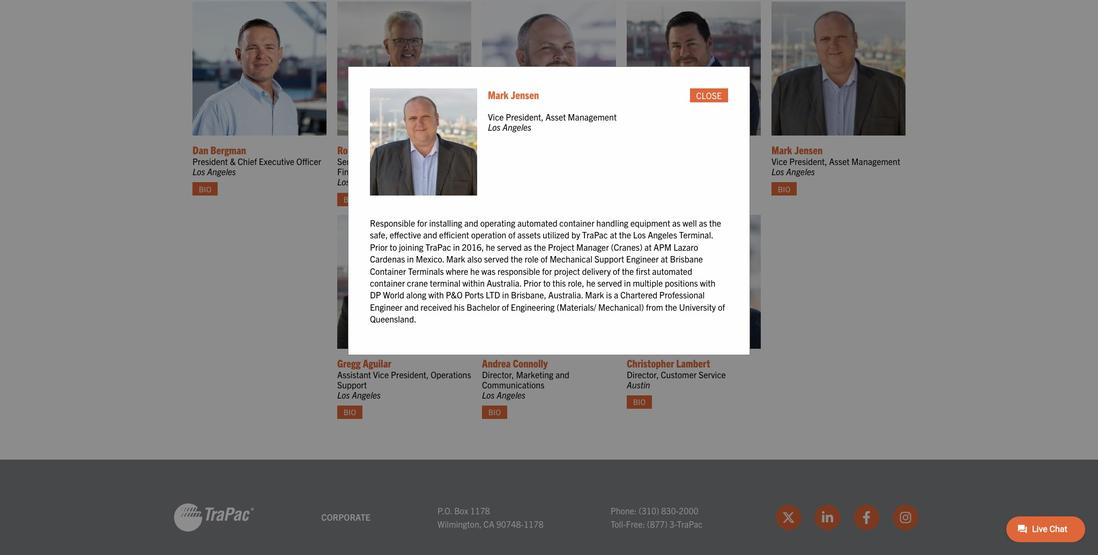 Task type: locate. For each thing, give the bounding box(es) containing it.
in down efficient
[[453, 242, 460, 252]]

los inside andrea connolly director, marketing and communications los angeles
[[482, 390, 495, 401]]

director, for christopher
[[627, 369, 659, 380]]

support inside responsible for installing and operating automated container handling equipment as well as the safe, effective and efficient operation of assets utilized by trapac at the los angeles terminal. prior to joining trapac in 2016, he served as the project manager (cranes) at apm lazaro cardenas in mexico. mark also served the role of mechanical support engineer at brisbane container terminals where he was responsible for project delivery of the first automated container crane terminal within australia. prior to this role, he served in multiple positions with dp world along with p&o ports ltd in brisbane, australia. mark is a chartered professional engineer and received his bachelor of engineering (materials/ mechanical) from the university of queensland.
[[595, 254, 624, 264]]

830-
[[661, 506, 679, 516]]

2 horizontal spatial trapac
[[677, 519, 703, 530]]

bio link for gregg
[[337, 406, 363, 419]]

this
[[553, 278, 566, 289]]

dan bergman president & chief executive officer los angeles
[[193, 143, 321, 177]]

corporate
[[321, 512, 370, 523]]

director,
[[482, 369, 514, 380], [627, 369, 659, 380]]

jensen inside mark jensen vice president, asset management los angeles
[[795, 143, 823, 157]]

engineer up queensland.
[[370, 302, 403, 313]]

the down the professional
[[665, 302, 677, 313]]

0 vertical spatial asset
[[546, 112, 566, 122]]

2000
[[679, 506, 699, 516]]

1 horizontal spatial management
[[852, 156, 901, 167]]

as left well
[[672, 218, 681, 228]]

1 horizontal spatial engineer
[[626, 254, 659, 264]]

2016,
[[462, 242, 484, 252]]

1 vertical spatial with
[[429, 290, 444, 301]]

mark jensen dialog
[[348, 67, 750, 355]]

served
[[497, 242, 522, 252], [484, 254, 509, 264], [598, 278, 622, 289]]

0 horizontal spatial prior
[[370, 242, 388, 252]]

and down installing
[[423, 230, 437, 240]]

with
[[700, 278, 716, 289], [429, 290, 444, 301]]

as right well
[[699, 218, 707, 228]]

as down assets at the left top
[[524, 242, 532, 252]]

well
[[683, 218, 697, 228]]

close
[[696, 90, 722, 101]]

at
[[610, 230, 617, 240], [645, 242, 652, 252], [661, 254, 668, 264]]

of right bachelor
[[502, 302, 509, 313]]

management inside mark jensen vice president, asset management los angeles
[[852, 156, 901, 167]]

operating
[[480, 218, 516, 228]]

jensen
[[511, 88, 539, 101], [795, 143, 823, 157]]

financial
[[337, 166, 371, 177]]

0 horizontal spatial australia.
[[487, 278, 522, 289]]

within
[[463, 278, 485, 289]]

wilmington,
[[438, 519, 482, 530]]

senior
[[337, 156, 361, 167]]

installing
[[429, 218, 462, 228]]

officer
[[296, 156, 321, 167], [373, 166, 398, 177]]

in up chartered
[[624, 278, 631, 289]]

served up was
[[484, 254, 509, 264]]

90748-
[[496, 519, 524, 530]]

1 horizontal spatial with
[[700, 278, 716, 289]]

0 horizontal spatial to
[[390, 242, 397, 252]]

connolly
[[513, 356, 548, 370]]

1 vertical spatial container
[[370, 278, 405, 289]]

australia. down this
[[548, 290, 583, 301]]

at left apm
[[645, 242, 652, 252]]

0 vertical spatial at
[[610, 230, 617, 240]]

president,
[[506, 112, 544, 122], [381, 156, 419, 167], [790, 156, 827, 167], [391, 369, 429, 380]]

brisbane,
[[511, 290, 546, 301]]

trapac down 2000
[[677, 519, 703, 530]]

0 vertical spatial automated
[[517, 218, 558, 228]]

free:
[[626, 519, 645, 530]]

officer right "executive"
[[296, 156, 321, 167]]

first
[[636, 266, 650, 277]]

project
[[548, 242, 574, 252]]

0 horizontal spatial for
[[417, 218, 427, 228]]

footer
[[0, 460, 1098, 556]]

0 horizontal spatial management
[[568, 112, 617, 122]]

1 horizontal spatial asset
[[829, 156, 850, 167]]

apm
[[654, 242, 672, 252]]

the
[[709, 218, 721, 228], [619, 230, 631, 240], [534, 242, 546, 252], [511, 254, 523, 264], [622, 266, 634, 277], [665, 302, 677, 313]]

jensen for mark jensen
[[511, 88, 539, 101]]

equipment
[[631, 218, 670, 228]]

served down assets at the left top
[[497, 242, 522, 252]]

1 vertical spatial asset
[[829, 156, 850, 167]]

bio for gregg
[[344, 408, 356, 417]]

president, inside 'vice president, asset management los angeles'
[[506, 112, 544, 122]]

0 vertical spatial for
[[417, 218, 427, 228]]

operation
[[471, 230, 506, 240]]

asset
[[546, 112, 566, 122], [829, 156, 850, 167]]

2 director, from the left
[[627, 369, 659, 380]]

1 horizontal spatial at
[[645, 242, 652, 252]]

1 horizontal spatial trapac
[[582, 230, 608, 240]]

officer inside the dan bergman president & chief executive officer los angeles
[[296, 156, 321, 167]]

mark jensen vice president, asset management los angeles
[[772, 143, 901, 177]]

trapac inside phone: (310) 830-2000 toll-free: (877) 3-trapac
[[677, 519, 703, 530]]

a
[[614, 290, 619, 301]]

toll-
[[611, 519, 626, 530]]

president, inside mark jensen vice president, asset management los angeles
[[790, 156, 827, 167]]

engineer up "first"
[[626, 254, 659, 264]]

0 vertical spatial container
[[560, 218, 595, 228]]

bio link for dan
[[193, 183, 218, 196]]

ltd
[[486, 290, 500, 301]]

0 vertical spatial to
[[390, 242, 397, 252]]

as
[[672, 218, 681, 228], [699, 218, 707, 228], [524, 242, 532, 252]]

support down gregg
[[337, 380, 367, 390]]

container up by
[[560, 218, 595, 228]]

director, inside andrea connolly director, marketing and communications los angeles
[[482, 369, 514, 380]]

terminal
[[430, 278, 461, 289]]

gregg aguilar assistant vice president, operations support los angeles
[[337, 356, 471, 401]]

is
[[606, 290, 612, 301]]

of right university
[[718, 302, 725, 313]]

1178 right ca
[[524, 519, 544, 530]]

prior down the safe,
[[370, 242, 388, 252]]

0 horizontal spatial asset
[[546, 112, 566, 122]]

officer down triemstra
[[373, 166, 398, 177]]

2 chief from the left
[[421, 156, 440, 167]]

support
[[595, 254, 624, 264], [337, 380, 367, 390]]

to left this
[[543, 278, 551, 289]]

1 vertical spatial 1178
[[524, 519, 544, 530]]

1 vertical spatial management
[[852, 156, 901, 167]]

terminals
[[408, 266, 444, 277]]

0 horizontal spatial officer
[[296, 156, 321, 167]]

handling
[[597, 218, 629, 228]]

aguilar
[[363, 356, 391, 370]]

0 vertical spatial australia.
[[487, 278, 522, 289]]

for
[[417, 218, 427, 228], [542, 266, 552, 277]]

to up cardenas
[[390, 242, 397, 252]]

angeles inside responsible for installing and operating automated container handling equipment as well as the safe, effective and efficient operation of assets utilized by trapac at the los angeles terminal. prior to joining trapac in 2016, he served as the project manager (cranes) at apm lazaro cardenas in mexico. mark also served the role of mechanical support engineer at brisbane container terminals where he was responsible for project delivery of the first automated container crane terminal within australia. prior to this role, he served in multiple positions with dp world along with p&o ports ltd in brisbane, australia. mark is a chartered professional engineer and received his bachelor of engineering (materials/ mechanical) from the university of queensland.
[[648, 230, 677, 240]]

1 vertical spatial jensen
[[795, 143, 823, 157]]

he down operation
[[486, 242, 495, 252]]

automated up positions
[[652, 266, 692, 277]]

mark
[[488, 88, 509, 101], [772, 143, 792, 157], [446, 254, 465, 264], [585, 290, 604, 301]]

1 horizontal spatial to
[[543, 278, 551, 289]]

0 vertical spatial jensen
[[511, 88, 539, 101]]

1 horizontal spatial officer
[[373, 166, 398, 177]]

for left project
[[542, 266, 552, 277]]

1 vertical spatial support
[[337, 380, 367, 390]]

support up "delivery"
[[595, 254, 624, 264]]

1178
[[470, 506, 490, 516], [524, 519, 544, 530]]

engineer
[[626, 254, 659, 264], [370, 302, 403, 313]]

close button
[[690, 88, 728, 102]]

prior up brisbane,
[[524, 278, 541, 289]]

0 horizontal spatial chief
[[238, 156, 257, 167]]

asset inside mark jensen vice president, asset management los angeles
[[829, 156, 850, 167]]

president, inside ron triemstra senior vice president, chief financial officer los angeles
[[381, 156, 419, 167]]

christopher lambert director, customer service austin
[[627, 356, 726, 390]]

with up university
[[700, 278, 716, 289]]

1 horizontal spatial support
[[595, 254, 624, 264]]

service
[[699, 369, 726, 380]]

0 horizontal spatial engineer
[[370, 302, 403, 313]]

1178 up ca
[[470, 506, 490, 516]]

2 horizontal spatial as
[[699, 218, 707, 228]]

1 vertical spatial at
[[645, 242, 652, 252]]

2 horizontal spatial he
[[586, 278, 596, 289]]

at down apm
[[661, 254, 668, 264]]

australia. up ltd
[[487, 278, 522, 289]]

and
[[464, 218, 478, 228], [423, 230, 437, 240], [405, 302, 419, 313], [556, 369, 570, 380]]

received
[[421, 302, 452, 313]]

bio
[[199, 184, 211, 194], [778, 184, 791, 194], [344, 195, 356, 204], [633, 398, 646, 407], [344, 408, 356, 417], [488, 408, 501, 417]]

0 horizontal spatial jensen
[[511, 88, 539, 101]]

(877)
[[647, 519, 668, 530]]

2 vertical spatial trapac
[[677, 519, 703, 530]]

los inside the dan bergman president & chief executive officer los angeles
[[193, 166, 205, 177]]

multiple
[[633, 278, 663, 289]]

jensen inside "dialog"
[[511, 88, 539, 101]]

1 vertical spatial prior
[[524, 278, 541, 289]]

los inside responsible for installing and operating automated container handling equipment as well as the safe, effective and efficient operation of assets utilized by trapac at the los angeles terminal. prior to joining trapac in 2016, he served as the project manager (cranes) at apm lazaro cardenas in mexico. mark also served the role of mechanical support engineer at brisbane container terminals where he was responsible for project delivery of the first automated container crane terminal within australia. prior to this role, he served in multiple positions with dp world along with p&o ports ltd in brisbane, australia. mark is a chartered professional engineer and received his bachelor of engineering (materials/ mechanical) from the university of queensland.
[[633, 230, 646, 240]]

1 horizontal spatial container
[[560, 218, 595, 228]]

automated up assets at the left top
[[517, 218, 558, 228]]

marketing
[[516, 369, 554, 380]]

dan
[[193, 143, 208, 157]]

jensen for mark jensen vice president, asset management los angeles
[[795, 143, 823, 157]]

0 vertical spatial management
[[568, 112, 617, 122]]

0 horizontal spatial automated
[[517, 218, 558, 228]]

automated
[[517, 218, 558, 228], [652, 266, 692, 277]]

customer
[[661, 369, 697, 380]]

prior
[[370, 242, 388, 252], [524, 278, 541, 289]]

trapac up manager
[[582, 230, 608, 240]]

1 horizontal spatial automated
[[652, 266, 692, 277]]

1 vertical spatial he
[[470, 266, 480, 277]]

1 director, from the left
[[482, 369, 514, 380]]

vice
[[488, 112, 504, 122], [363, 156, 379, 167], [772, 156, 788, 167], [373, 369, 389, 380]]

chief
[[238, 156, 257, 167], [421, 156, 440, 167]]

1 chief from the left
[[238, 156, 257, 167]]

he down "delivery"
[[586, 278, 596, 289]]

vice president, asset management los angeles
[[488, 112, 617, 133]]

angeles inside ron triemstra senior vice president, chief financial officer los angeles
[[352, 177, 381, 187]]

0 vertical spatial prior
[[370, 242, 388, 252]]

ron
[[337, 143, 353, 157]]

angeles inside andrea connolly director, marketing and communications los angeles
[[497, 390, 526, 401]]

0 horizontal spatial director,
[[482, 369, 514, 380]]

1 vertical spatial for
[[542, 266, 552, 277]]

executive
[[259, 156, 295, 167]]

(cranes)
[[611, 242, 643, 252]]

&
[[230, 156, 236, 167]]

angeles inside mark jensen vice president, asset management los angeles
[[786, 166, 815, 177]]

he down also
[[470, 266, 480, 277]]

lambert
[[676, 356, 710, 370]]

vice inside 'vice president, asset management los angeles'
[[488, 112, 504, 122]]

director, inside the christopher lambert director, customer service austin
[[627, 369, 659, 380]]

1 horizontal spatial chief
[[421, 156, 440, 167]]

crane
[[407, 278, 428, 289]]

at down handling
[[610, 230, 617, 240]]

responsible
[[498, 266, 540, 277]]

director, left marketing
[[482, 369, 514, 380]]

1 vertical spatial trapac
[[426, 242, 451, 252]]

0 vertical spatial with
[[700, 278, 716, 289]]

the up the role
[[534, 242, 546, 252]]

1 horizontal spatial jensen
[[795, 143, 823, 157]]

lazaro
[[674, 242, 698, 252]]

container down container
[[370, 278, 405, 289]]

director, left the customer
[[627, 369, 659, 380]]

phone:
[[611, 506, 637, 516]]

trapac up mexico.
[[426, 242, 451, 252]]

queensland.
[[370, 314, 417, 325]]

bio link
[[193, 183, 218, 196], [772, 183, 797, 196], [337, 193, 363, 206], [627, 396, 652, 409], [337, 406, 363, 419], [482, 406, 507, 419]]

for up effective
[[417, 218, 427, 228]]

0 horizontal spatial 1178
[[470, 506, 490, 516]]

trapac
[[582, 230, 608, 240], [426, 242, 451, 252], [677, 519, 703, 530]]

1 vertical spatial automated
[[652, 266, 692, 277]]

the up responsible
[[511, 254, 523, 264]]

0 vertical spatial support
[[595, 254, 624, 264]]

and right marketing
[[556, 369, 570, 380]]

1 horizontal spatial director,
[[627, 369, 659, 380]]

0 horizontal spatial with
[[429, 290, 444, 301]]

0 horizontal spatial container
[[370, 278, 405, 289]]

1 vertical spatial australia.
[[548, 290, 583, 301]]

in right ltd
[[502, 290, 509, 301]]

bio for ron
[[344, 195, 356, 204]]

vice inside gregg aguilar assistant vice president, operations support los angeles
[[373, 369, 389, 380]]

1 horizontal spatial he
[[486, 242, 495, 252]]

with up received
[[429, 290, 444, 301]]

role
[[525, 254, 539, 264]]

officer inside ron triemstra senior vice president, chief financial officer los angeles
[[373, 166, 398, 177]]

1 horizontal spatial australia.
[[548, 290, 583, 301]]

effective
[[390, 230, 421, 240]]

0 horizontal spatial support
[[337, 380, 367, 390]]

served up "is"
[[598, 278, 622, 289]]

2 horizontal spatial at
[[661, 254, 668, 264]]

support inside gregg aguilar assistant vice president, operations support los angeles
[[337, 380, 367, 390]]

in down joining
[[407, 254, 414, 264]]



Task type: vqa. For each thing, say whether or not it's contained in the screenshot.
1st Chief from the right
yes



Task type: describe. For each thing, give the bounding box(es) containing it.
world
[[383, 290, 404, 301]]

where
[[446, 266, 468, 277]]

vice inside mark jensen vice president, asset management los angeles
[[772, 156, 788, 167]]

1 horizontal spatial 1178
[[524, 519, 544, 530]]

bio for dan
[[199, 184, 211, 194]]

along
[[406, 290, 427, 301]]

0 horizontal spatial as
[[524, 242, 532, 252]]

operations
[[431, 369, 471, 380]]

bio for mark
[[778, 184, 791, 194]]

project
[[554, 266, 580, 277]]

angeles inside 'vice president, asset management los angeles'
[[503, 122, 532, 133]]

p.o. box 1178 wilmington, ca 90748-1178
[[438, 506, 544, 530]]

of left assets at the left top
[[508, 230, 516, 240]]

0 horizontal spatial trapac
[[426, 242, 451, 252]]

bio for andrea
[[488, 408, 501, 417]]

the up (cranes)
[[619, 230, 631, 240]]

los inside gregg aguilar assistant vice president, operations support los angeles
[[337, 390, 350, 401]]

1 vertical spatial to
[[543, 278, 551, 289]]

role,
[[568, 278, 584, 289]]

ports
[[465, 290, 484, 301]]

joining
[[399, 242, 424, 252]]

and up efficient
[[464, 218, 478, 228]]

1 horizontal spatial for
[[542, 266, 552, 277]]

2 vertical spatial served
[[598, 278, 622, 289]]

university
[[679, 302, 716, 313]]

austin
[[627, 380, 650, 390]]

bio link for mark
[[772, 183, 797, 196]]

1 vertical spatial served
[[484, 254, 509, 264]]

vice inside ron triemstra senior vice president, chief financial officer los angeles
[[363, 156, 379, 167]]

1 vertical spatial engineer
[[370, 302, 403, 313]]

0 vertical spatial engineer
[[626, 254, 659, 264]]

ron triemstra senior vice president, chief financial officer los angeles
[[337, 143, 440, 187]]

director, for andrea
[[482, 369, 514, 380]]

efficient
[[439, 230, 469, 240]]

mexico.
[[416, 254, 444, 264]]

his
[[454, 302, 465, 313]]

(materials/
[[557, 302, 596, 313]]

bio link for christopher
[[627, 396, 652, 409]]

angeles inside the dan bergman president & chief executive officer los angeles
[[207, 166, 236, 177]]

mark inside mark jensen vice president, asset management los angeles
[[772, 143, 792, 157]]

andrea
[[482, 356, 511, 370]]

delivery
[[582, 266, 611, 277]]

the up terminal. on the top
[[709, 218, 721, 228]]

corporate image
[[174, 503, 254, 533]]

communications
[[482, 380, 545, 390]]

bio link for andrea
[[482, 406, 507, 419]]

utilized
[[543, 230, 570, 240]]

los inside 'vice president, asset management los angeles'
[[488, 122, 501, 133]]

(310)
[[639, 506, 659, 516]]

0 vertical spatial 1178
[[470, 506, 490, 516]]

manager
[[576, 242, 609, 252]]

container
[[370, 266, 406, 277]]

bachelor
[[467, 302, 500, 313]]

assistant
[[337, 369, 371, 380]]

p&o
[[446, 290, 463, 301]]

brisbane
[[670, 254, 703, 264]]

chief inside the dan bergman president & chief executive officer los angeles
[[238, 156, 257, 167]]

safe,
[[370, 230, 388, 240]]

was
[[482, 266, 496, 277]]

los inside ron triemstra senior vice president, chief financial officer los angeles
[[337, 177, 350, 187]]

2 vertical spatial at
[[661, 254, 668, 264]]

assets
[[518, 230, 541, 240]]

0 vertical spatial he
[[486, 242, 495, 252]]

gregg
[[337, 356, 361, 370]]

cardenas
[[370, 254, 405, 264]]

responsible
[[370, 218, 415, 228]]

3-
[[670, 519, 677, 530]]

and down along
[[405, 302, 419, 313]]

engineering
[[511, 302, 555, 313]]

bergman
[[211, 143, 246, 157]]

of right the role
[[541, 254, 548, 264]]

angeles inside gregg aguilar assistant vice president, operations support los angeles
[[352, 390, 381, 401]]

mark jensen
[[488, 88, 539, 101]]

bio link for ron
[[337, 193, 363, 206]]

footer containing p.o. box 1178
[[0, 460, 1098, 556]]

chartered
[[621, 290, 658, 301]]

christopher
[[627, 356, 674, 370]]

also
[[467, 254, 482, 264]]

los inside mark jensen vice president, asset management los angeles
[[772, 166, 784, 177]]

and inside andrea connolly director, marketing and communications los angeles
[[556, 369, 570, 380]]

of right "delivery"
[[613, 266, 620, 277]]

phone: (310) 830-2000 toll-free: (877) 3-trapac
[[611, 506, 703, 530]]

dp
[[370, 290, 381, 301]]

0 horizontal spatial at
[[610, 230, 617, 240]]

0 vertical spatial trapac
[[582, 230, 608, 240]]

0 vertical spatial served
[[497, 242, 522, 252]]

0 horizontal spatial he
[[470, 266, 480, 277]]

from
[[646, 302, 663, 313]]

1 horizontal spatial prior
[[524, 278, 541, 289]]

the left "first"
[[622, 266, 634, 277]]

asset inside 'vice president, asset management los angeles'
[[546, 112, 566, 122]]

management inside 'vice president, asset management los angeles'
[[568, 112, 617, 122]]

president, inside gregg aguilar assistant vice president, operations support los angeles
[[391, 369, 429, 380]]

president
[[193, 156, 228, 167]]

mechanical)
[[598, 302, 644, 313]]

chief inside ron triemstra senior vice president, chief financial officer los angeles
[[421, 156, 440, 167]]

1 horizontal spatial as
[[672, 218, 681, 228]]

responsible for installing and operating automated container handling equipment as well as the safe, effective and efficient operation of assets utilized by trapac at the los angeles terminal. prior to joining trapac in 2016, he served as the project manager (cranes) at apm lazaro cardenas in mexico. mark also served the role of mechanical support engineer at brisbane container terminals where he was responsible for project delivery of the first automated container crane terminal within australia. prior to this role, he served in multiple positions with dp world along with p&o ports ltd in brisbane, australia. mark is a chartered professional engineer and received his bachelor of engineering (materials/ mechanical) from the university of queensland.
[[370, 218, 725, 325]]

mechanical
[[550, 254, 593, 264]]

by
[[572, 230, 580, 240]]

terminal.
[[679, 230, 713, 240]]

p.o.
[[438, 506, 452, 516]]

box
[[454, 506, 468, 516]]

2 vertical spatial he
[[586, 278, 596, 289]]

bio for christopher
[[633, 398, 646, 407]]

triemstra
[[355, 143, 393, 157]]

positions
[[665, 278, 698, 289]]

ca
[[484, 519, 494, 530]]



